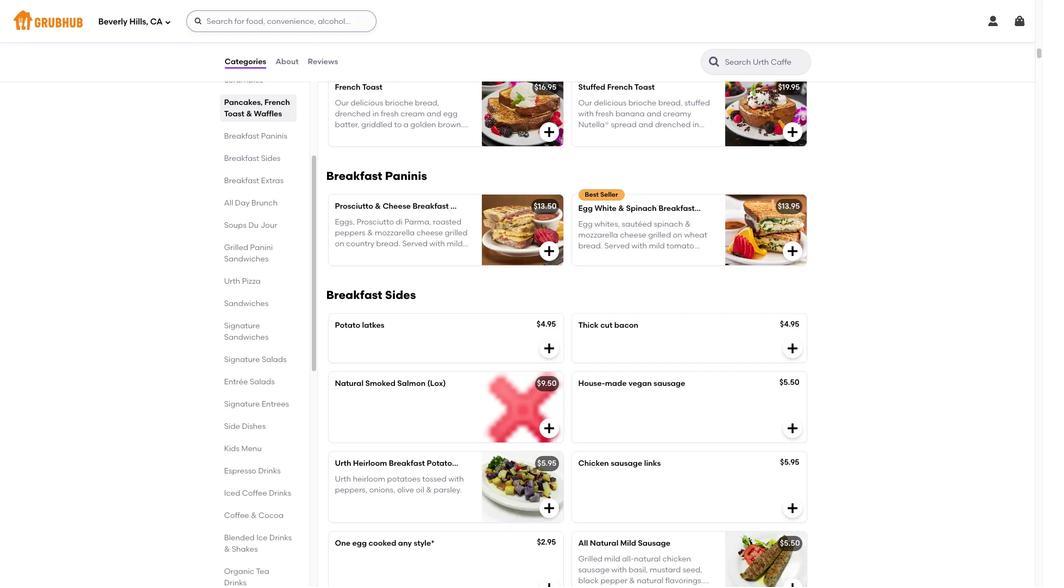 Task type: vqa. For each thing, say whether or not it's contained in the screenshot.
the bottom 3.6
no



Task type: locate. For each thing, give the bounding box(es) containing it.
1 vertical spatial natural
[[590, 539, 619, 548]]

on down spinach
[[673, 230, 683, 240]]

egg
[[443, 109, 458, 118], [353, 539, 367, 548]]

toast down pancakes,
[[224, 109, 245, 119]]

panini inside "grilled panini sandwiches"
[[250, 243, 273, 252]]

prosciutto
[[335, 202, 373, 211], [357, 217, 394, 227]]

potatoes
[[427, 459, 461, 468]]

di
[[396, 217, 403, 227]]

tomato up pork)
[[335, 250, 363, 260]]

with down belgian
[[629, 29, 645, 39]]

$16.95
[[535, 83, 557, 92]]

& inside grilled mild all-natural chicken sausage with basil, mustard seed, black pepper & natural flavoring
[[630, 576, 636, 586]]

dipping inside "eggs, prosciutto di parma, roasted peppers & mozzarella cheese grilled on country bread. served with mild tomato dipping sauce. (contains pork)"
[[364, 250, 393, 260]]

natural down the basil,
[[637, 576, 664, 586]]

golden
[[411, 120, 436, 130]]

& up the "scrambles"
[[257, 64, 263, 73]]

2 horizontal spatial panini
[[697, 204, 720, 213]]

shakes
[[232, 545, 258, 554]]

grilled panini sandwiches tab
[[224, 242, 292, 265]]

signature up side dishes
[[224, 400, 260, 409]]

cheese down sautéed
[[620, 230, 647, 240]]

breakfast inside breakfast paninis tab
[[224, 132, 259, 141]]

bread. inside egg whites, sautéed spinach & mozzarella cheese grilled on wheat bread. served with mild tomato dipping sauce.
[[579, 242, 603, 251]]

0 horizontal spatial and
[[384, 142, 399, 152]]

& down the basil,
[[630, 576, 636, 586]]

served
[[335, 131, 361, 141], [403, 239, 428, 249], [605, 242, 630, 251]]

& inside the old-fashioned belgian buttermilk waffle served with pure maple syrup & butter.
[[579, 40, 584, 50]]

all right $2.95
[[579, 539, 588, 548]]

0 horizontal spatial $5.95
[[538, 459, 557, 468]]

grilled inside grilled mild all-natural chicken sausage with basil, mustard seed, black pepper & natural flavoring
[[579, 554, 603, 564]]

all day brunch tab
[[224, 197, 292, 209]]

pancakes, french toast & waffles tab
[[224, 97, 292, 120]]

sausage
[[638, 539, 671, 548]]

heirloom
[[353, 459, 387, 468]]

tea
[[256, 567, 270, 576]]

with up butter
[[362, 131, 378, 141]]

1 horizontal spatial panini
[[451, 202, 474, 211]]

spinach
[[627, 204, 657, 213]]

tossed
[[423, 474, 447, 484]]

mozzarella
[[375, 228, 415, 238], [579, 230, 619, 240]]

0 horizontal spatial cheese
[[417, 228, 443, 238]]

grilled down roasted
[[445, 228, 468, 238]]

breakfast paninis up breakfast sides tab
[[224, 132, 288, 141]]

egg up brown.
[[443, 109, 458, 118]]

0 vertical spatial breakfast paninis
[[224, 132, 288, 141]]

0 vertical spatial egg
[[443, 109, 458, 118]]

1 horizontal spatial sauce.
[[609, 253, 633, 262]]

sausage inside grilled mild all-natural chicken sausage with basil, mustard seed, black pepper & natural flavoring
[[579, 565, 610, 575]]

2 vertical spatial sausage
[[579, 565, 610, 575]]

with inside our delicious brioche bread, drenched in fresh cream and egg batter, griddled to a golden brown. served with whipped cream, acacia honey butter and pure maple syrup.
[[362, 131, 378, 141]]

drinks inside blended ice drinks & shakes
[[270, 533, 292, 543]]

with inside the old-fashioned belgian buttermilk waffle served with pure maple syrup & butter.
[[629, 29, 645, 39]]

sides down "eggs, prosciutto di parma, roasted peppers & mozzarella cheese grilled on country bread. served with mild tomato dipping sauce. (contains pork)"
[[385, 288, 416, 302]]

a
[[404, 120, 409, 130]]

toast right stuffed
[[635, 83, 655, 92]]

maple inside our delicious brioche bread, drenched in fresh cream and egg batter, griddled to a golden brown. served with whipped cream, acacia honey butter and pure maple syrup.
[[419, 142, 443, 152]]

0 vertical spatial natural
[[335, 379, 364, 388]]

3 signature from the top
[[224, 400, 260, 409]]

side dishes
[[224, 422, 266, 431]]

& left cocoa
[[251, 511, 257, 520]]

natural smoked salmon (lox) image
[[482, 372, 564, 443]]

svg image
[[987, 15, 1000, 28], [1014, 15, 1027, 28], [786, 46, 799, 59], [543, 245, 556, 258], [786, 245, 799, 258], [543, 342, 556, 355], [786, 342, 799, 355], [786, 422, 799, 435], [543, 582, 556, 587], [786, 582, 799, 587]]

about
[[276, 57, 299, 66]]

french right stuffed
[[608, 83, 633, 92]]

with up (contains
[[430, 239, 445, 249]]

0 horizontal spatial french
[[265, 98, 290, 107]]

1 sandwiches from the top
[[224, 254, 269, 264]]

0 horizontal spatial served
[[335, 131, 361, 141]]

1 vertical spatial egg
[[579, 219, 593, 229]]

& down waffle
[[579, 40, 584, 50]]

0 horizontal spatial tomato
[[335, 250, 363, 260]]

grilled up black
[[579, 554, 603, 564]]

1 vertical spatial coffee
[[224, 511, 249, 520]]

with up the parsley.
[[449, 474, 464, 484]]

1 horizontal spatial pure
[[647, 29, 664, 39]]

pure inside the old-fashioned belgian buttermilk waffle served with pure maple syrup & butter.
[[647, 29, 664, 39]]

urth left heirloom in the left of the page
[[335, 459, 351, 468]]

bread. down "di"
[[376, 239, 401, 249]]

1 horizontal spatial dipping
[[579, 253, 607, 262]]

breakfast up parma,
[[413, 202, 449, 211]]

search icon image
[[708, 55, 721, 69]]

& up country
[[368, 228, 373, 238]]

natural left mild
[[590, 539, 619, 548]]

signature
[[224, 321, 260, 331], [224, 355, 260, 364], [224, 400, 260, 409]]

grilled for grilled panini sandwiches
[[224, 243, 248, 252]]

breakfast up spinach
[[659, 204, 695, 213]]

sandwiches up urth pizza
[[224, 254, 269, 264]]

$5.95
[[781, 458, 800, 467], [538, 459, 557, 468]]

& down pancakes,
[[246, 109, 252, 119]]

breakfast sides
[[224, 154, 281, 163], [326, 288, 416, 302]]

panini up wheat
[[697, 204, 720, 213]]

urth inside tab
[[224, 277, 240, 286]]

1 vertical spatial signature
[[224, 355, 260, 364]]

1 horizontal spatial bread.
[[579, 242, 603, 251]]

3 sandwiches from the top
[[224, 333, 269, 342]]

grilled down spinach
[[649, 230, 672, 240]]

& left cheese
[[375, 202, 381, 211]]

$9.50
[[537, 379, 557, 388]]

sausage up black
[[579, 565, 610, 575]]

mild up (contains
[[447, 239, 463, 249]]

sandwiches
[[224, 254, 269, 264], [224, 299, 269, 308], [224, 333, 269, 342]]

signature down sandwiches tab
[[224, 321, 260, 331]]

1 horizontal spatial mozzarella
[[579, 230, 619, 240]]

1 horizontal spatial breakfast paninis
[[326, 169, 427, 183]]

sauce. inside "eggs, prosciutto di parma, roasted peppers & mozzarella cheese grilled on country bread. served with mild tomato dipping sauce. (contains pork)"
[[395, 250, 419, 260]]

egg left whites,
[[579, 219, 593, 229]]

all for all natural mild sausage
[[579, 539, 588, 548]]

sandwiches down urth pizza
[[224, 299, 269, 308]]

with inside egg whites, sautéed spinach & mozzarella cheese grilled on wheat bread. served with mild tomato dipping sauce.
[[632, 242, 648, 251]]

urth heirloom potatoes tossed with peppers, onions, olive oil & parsley.
[[335, 474, 464, 495]]

egg for egg white & spinach breakfast panini
[[579, 204, 593, 213]]

1 horizontal spatial and
[[427, 109, 442, 118]]

iced coffee drinks
[[224, 489, 292, 498]]

best
[[585, 191, 599, 199]]

all left day on the left
[[224, 198, 233, 208]]

1 vertical spatial prosciutto
[[357, 217, 394, 227]]

grilled down soups
[[224, 243, 248, 252]]

0 horizontal spatial mild
[[447, 239, 463, 249]]

signature sandwiches tab
[[224, 320, 292, 343]]

1 vertical spatial pure
[[401, 142, 418, 152]]

breakfast sides inside tab
[[224, 154, 281, 163]]

$4.95 for potato latkes
[[537, 320, 556, 329]]

blended ice drinks & shakes
[[224, 533, 292, 554]]

urth inside urth heirloom potatoes tossed with peppers, onions, olive oil & parsley.
[[335, 474, 351, 484]]

bread. inside "eggs, prosciutto di parma, roasted peppers & mozzarella cheese grilled on country bread. served with mild tomato dipping sauce. (contains pork)"
[[376, 239, 401, 249]]

$4.95 for thick cut bacon
[[781, 320, 800, 329]]

sausage right vegan
[[654, 379, 686, 388]]

new! fresh corn waffle – gluten-free image
[[482, 0, 564, 67]]

syrup.
[[445, 142, 467, 152]]

0 horizontal spatial breakfast paninis
[[224, 132, 288, 141]]

panini up roasted
[[451, 202, 474, 211]]

all natural mild sausage image
[[726, 532, 807, 587]]

egg inside our delicious brioche bread, drenched in fresh cream and egg batter, griddled to a golden brown. served with whipped cream, acacia honey butter and pure maple syrup.
[[443, 109, 458, 118]]

grilled inside "eggs, prosciutto di parma, roasted peppers & mozzarella cheese grilled on country bread. served with mild tomato dipping sauce. (contains pork)"
[[445, 228, 468, 238]]

mild down spinach
[[649, 242, 665, 251]]

main navigation navigation
[[0, 0, 1036, 42]]

drinks inside organic tea drinks
[[224, 578, 247, 587]]

drinks down organic
[[224, 578, 247, 587]]

urth up peppers,
[[335, 474, 351, 484]]

0 vertical spatial maple
[[665, 29, 689, 39]]

with up pepper at the right of the page
[[612, 565, 627, 575]]

1 vertical spatial breakfast paninis
[[326, 169, 427, 183]]

maple inside the old-fashioned belgian buttermilk waffle served with pure maple syrup & butter.
[[665, 29, 689, 39]]

acacia
[[442, 131, 468, 141]]

mild inside grilled mild all-natural chicken sausage with basil, mustard seed, black pepper & natural flavoring
[[605, 554, 621, 564]]

drinks for coffee
[[269, 489, 292, 498]]

cocoa
[[259, 511, 284, 520]]

breakfast up breakfast extras on the left top of page
[[224, 154, 259, 163]]

jour
[[261, 221, 278, 230]]

toast for pancakes, french toast & waffles
[[224, 109, 245, 119]]

0 vertical spatial sides
[[261, 154, 281, 163]]

1 egg from the top
[[579, 204, 593, 213]]

pancakes,
[[224, 98, 263, 107]]

0 vertical spatial pure
[[647, 29, 664, 39]]

paninis down waffles at the top left of page
[[261, 132, 288, 141]]

tomato down wheat
[[667, 242, 695, 251]]

0 vertical spatial salads
[[262, 355, 287, 364]]

drinks for tea
[[224, 578, 247, 587]]

2 vertical spatial sandwiches
[[224, 333, 269, 342]]

1 horizontal spatial mild
[[605, 554, 621, 564]]

1 vertical spatial grilled
[[579, 554, 603, 564]]

country
[[346, 239, 375, 249]]

coffee & cocoa
[[224, 511, 284, 520]]

breakfast
[[224, 132, 259, 141], [224, 154, 259, 163], [326, 169, 383, 183], [224, 176, 259, 185], [413, 202, 449, 211], [659, 204, 695, 213], [326, 288, 383, 302], [389, 459, 425, 468]]

0 vertical spatial egg
[[579, 204, 593, 213]]

iced coffee drinks tab
[[224, 488, 292, 499]]

sandwiches up the signature salads
[[224, 333, 269, 342]]

gluten-
[[432, 3, 461, 12]]

with
[[629, 29, 645, 39], [362, 131, 378, 141], [430, 239, 445, 249], [632, 242, 648, 251], [449, 474, 464, 484], [612, 565, 627, 575]]

french inside pancakes, french toast & waffles
[[265, 98, 290, 107]]

served down parma,
[[403, 239, 428, 249]]

pizza
[[242, 277, 261, 286]]

1 horizontal spatial all
[[579, 539, 588, 548]]

delicious
[[351, 98, 383, 107]]

0 horizontal spatial dipping
[[364, 250, 393, 260]]

0 vertical spatial breakfast sides
[[224, 154, 281, 163]]

2 horizontal spatial sausage
[[654, 379, 686, 388]]

breakfast paninis
[[224, 132, 288, 141], [326, 169, 427, 183]]

2 vertical spatial signature
[[224, 400, 260, 409]]

1 vertical spatial maple
[[419, 142, 443, 152]]

2 horizontal spatial french
[[608, 83, 633, 92]]

1 horizontal spatial toast
[[362, 83, 383, 92]]

signature up entrée at the bottom
[[224, 355, 260, 364]]

bread,
[[415, 98, 440, 107]]

drinks right 'ice'
[[270, 533, 292, 543]]

1 horizontal spatial $4.95
[[781, 320, 800, 329]]

drinks up cocoa
[[269, 489, 292, 498]]

french up the our
[[335, 83, 361, 92]]

all
[[224, 198, 233, 208], [579, 539, 588, 548]]

1 horizontal spatial cheese
[[620, 230, 647, 240]]

peppers
[[335, 228, 366, 238]]

panini
[[451, 202, 474, 211], [697, 204, 720, 213], [250, 243, 273, 252]]

prosciutto up eggs, at the top of page
[[335, 202, 373, 211]]

0 vertical spatial sandwiches
[[224, 254, 269, 264]]

1 vertical spatial urth
[[335, 459, 351, 468]]

coffee up blended
[[224, 511, 249, 520]]

breakfast up day on the left
[[224, 176, 259, 185]]

served inside our delicious brioche bread, drenched in fresh cream and egg batter, griddled to a golden brown. served with whipped cream, acacia honey butter and pure maple syrup.
[[335, 131, 361, 141]]

1 horizontal spatial on
[[673, 230, 683, 240]]

0 horizontal spatial egg
[[353, 539, 367, 548]]

$4.95
[[537, 320, 556, 329], [781, 320, 800, 329]]

0 horizontal spatial bread.
[[376, 239, 401, 249]]

drenched
[[335, 109, 371, 118]]

tomato inside "eggs, prosciutto di parma, roasted peppers & mozzarella cheese grilled on country bread. served with mild tomato dipping sauce. (contains pork)"
[[335, 250, 363, 260]]

dishes
[[242, 422, 266, 431]]

fresh
[[381, 109, 399, 118]]

2 signature from the top
[[224, 355, 260, 364]]

0 horizontal spatial paninis
[[261, 132, 288, 141]]

1 vertical spatial natural
[[637, 576, 664, 586]]

1 horizontal spatial $5.95
[[781, 458, 800, 467]]

in
[[373, 109, 379, 118]]

1 horizontal spatial tomato
[[667, 242, 695, 251]]

mild inside egg whites, sautéed spinach & mozzarella cheese grilled on wheat bread. served with mild tomato dipping sauce.
[[649, 242, 665, 251]]

omelets & scrambles tab
[[224, 63, 292, 86]]

breakfast down pork)
[[326, 288, 383, 302]]

1 horizontal spatial egg
[[443, 109, 458, 118]]

stuffed
[[579, 83, 606, 92]]

0 vertical spatial all
[[224, 198, 233, 208]]

omelets
[[224, 64, 255, 73]]

0 vertical spatial grilled
[[224, 243, 248, 252]]

0 horizontal spatial $4.95
[[537, 320, 556, 329]]

& inside urth heirloom potatoes tossed with peppers, onions, olive oil & parsley.
[[426, 485, 432, 495]]

roasted
[[433, 217, 462, 227]]

brioche
[[385, 98, 413, 107]]

& down blended
[[224, 545, 230, 554]]

bread.
[[376, 239, 401, 249], [579, 242, 603, 251]]

urth left pizza
[[224, 277, 240, 286]]

maple down cream,
[[419, 142, 443, 152]]

2 horizontal spatial toast
[[635, 83, 655, 92]]

0 horizontal spatial sides
[[261, 154, 281, 163]]

hills,
[[130, 17, 148, 26]]

sides up extras
[[261, 154, 281, 163]]

salads up 'entrée salads' tab
[[262, 355, 287, 364]]

1 vertical spatial sandwiches
[[224, 299, 269, 308]]

du
[[249, 221, 259, 230]]

mozzarella down whites,
[[579, 230, 619, 240]]

maple down the buttermilk
[[665, 29, 689, 39]]

grilled inside "grilled panini sandwiches"
[[224, 243, 248, 252]]

soups du jour tab
[[224, 220, 292, 231]]

1 $4.95 from the left
[[537, 320, 556, 329]]

mild
[[621, 539, 637, 548]]

served down batter,
[[335, 131, 361, 141]]

toast up delicious
[[362, 83, 383, 92]]

mild inside "eggs, prosciutto di parma, roasted peppers & mozzarella cheese grilled on country bread. served with mild tomato dipping sauce. (contains pork)"
[[447, 239, 463, 249]]

omelets & scrambles
[[224, 64, 263, 85]]

natural up the basil,
[[634, 554, 661, 564]]

blended
[[224, 533, 255, 543]]

toast inside pancakes, french toast & waffles
[[224, 109, 245, 119]]

sausage left links
[[611, 459, 643, 468]]

eggs,
[[335, 217, 355, 227]]

bread. down whites,
[[579, 242, 603, 251]]

tomato
[[667, 242, 695, 251], [335, 250, 363, 260]]

grilled inside egg whites, sautéed spinach & mozzarella cheese grilled on wheat bread. served with mild tomato dipping sauce.
[[649, 230, 672, 240]]

1 horizontal spatial paninis
[[385, 169, 427, 183]]

breakfast paninis down butter
[[326, 169, 427, 183]]

kids menu tab
[[224, 443, 292, 455]]

breakfast up breakfast sides tab
[[224, 132, 259, 141]]

griddled
[[362, 120, 393, 130]]

and down bread,
[[427, 109, 442, 118]]

onions,
[[370, 485, 396, 495]]

all-
[[623, 554, 634, 564]]

1 horizontal spatial grilled
[[649, 230, 672, 240]]

natural left smoked
[[335, 379, 364, 388]]

breakfast sides tab
[[224, 153, 292, 164]]

0 horizontal spatial mozzarella
[[375, 228, 415, 238]]

blended ice drinks & shakes tab
[[224, 532, 292, 555]]

served down whites,
[[605, 242, 630, 251]]

1 vertical spatial egg
[[353, 539, 367, 548]]

egg down best
[[579, 204, 593, 213]]

coffee up coffee & cocoa
[[242, 489, 267, 498]]

coffee & cocoa tab
[[224, 510, 292, 521]]

breakfast sides up latkes
[[326, 288, 416, 302]]

our delicious brioche bread, drenched in fresh cream and egg batter, griddled to a golden brown. served with whipped cream, acacia honey butter and pure maple syrup.
[[335, 98, 468, 152]]

0 horizontal spatial maple
[[419, 142, 443, 152]]

egg
[[579, 204, 593, 213], [579, 219, 593, 229]]

0 vertical spatial urth
[[224, 277, 240, 286]]

0 vertical spatial and
[[427, 109, 442, 118]]

french toast
[[335, 83, 383, 92]]

sandwiches inside "grilled panini sandwiches"
[[224, 254, 269, 264]]

on down peppers
[[335, 239, 345, 249]]

2 $4.95 from the left
[[781, 320, 800, 329]]

sauce. left (contains
[[395, 250, 419, 260]]

1 horizontal spatial served
[[403, 239, 428, 249]]

and down whipped
[[384, 142, 399, 152]]

2 horizontal spatial served
[[605, 242, 630, 251]]

1 horizontal spatial sausage
[[611, 459, 643, 468]]

pure down whipped
[[401, 142, 418, 152]]

0 vertical spatial paninis
[[261, 132, 288, 141]]

svg image
[[194, 17, 203, 26], [165, 19, 171, 25], [543, 126, 556, 139], [786, 126, 799, 139], [543, 422, 556, 435], [543, 502, 556, 515], [786, 502, 799, 515]]

mozzarella down "di"
[[375, 228, 415, 238]]

signature inside signature sandwiches
[[224, 321, 260, 331]]

cheese down parma,
[[417, 228, 443, 238]]

breakfast extras
[[224, 176, 284, 185]]

panini down soups du jour tab
[[250, 243, 273, 252]]

0 vertical spatial signature
[[224, 321, 260, 331]]

maple
[[665, 29, 689, 39], [419, 142, 443, 152]]

1 vertical spatial salads
[[250, 377, 275, 387]]

brunch
[[252, 198, 278, 208]]

best seller
[[585, 191, 619, 199]]

0 vertical spatial prosciutto
[[335, 202, 373, 211]]

0 horizontal spatial sauce.
[[395, 250, 419, 260]]

signature for signature entrees
[[224, 400, 260, 409]]

& right oil
[[426, 485, 432, 495]]

ice
[[257, 533, 268, 543]]

prosciutto & cheese breakfast panini
[[335, 202, 474, 211]]

cream,
[[414, 131, 440, 141]]

all inside all day brunch tab
[[224, 198, 233, 208]]

breakfast extras tab
[[224, 175, 292, 186]]

paninis up prosciutto & cheese breakfast panini
[[385, 169, 427, 183]]

sauce. down whites,
[[609, 253, 633, 262]]

2 egg from the top
[[579, 219, 593, 229]]

0 horizontal spatial breakfast sides
[[224, 154, 281, 163]]

style*
[[414, 539, 435, 548]]

2 horizontal spatial mild
[[649, 242, 665, 251]]

1 vertical spatial $5.50
[[781, 539, 801, 548]]

egg right one
[[353, 539, 367, 548]]

2 vertical spatial urth
[[335, 474, 351, 484]]

signature for signature salads
[[224, 355, 260, 364]]

0 horizontal spatial pure
[[401, 142, 418, 152]]

sautéed
[[622, 219, 652, 229]]

0 vertical spatial $5.50
[[780, 378, 800, 387]]

sandwiches tab
[[224, 298, 292, 309]]

0 horizontal spatial grilled
[[224, 243, 248, 252]]

butter.
[[586, 40, 611, 50]]

prosciutto left "di"
[[357, 217, 394, 227]]

with down sautéed
[[632, 242, 648, 251]]

0 vertical spatial coffee
[[242, 489, 267, 498]]

espresso drinks tab
[[224, 465, 292, 477]]

dipping down country
[[364, 250, 393, 260]]

0 horizontal spatial sausage
[[579, 565, 610, 575]]

1 horizontal spatial grilled
[[579, 554, 603, 564]]

served inside "eggs, prosciutto di parma, roasted peppers & mozzarella cheese grilled on country bread. served with mild tomato dipping sauce. (contains pork)"
[[403, 239, 428, 249]]

waffles
[[254, 109, 282, 119]]

1 horizontal spatial breakfast sides
[[326, 288, 416, 302]]

with inside "eggs, prosciutto di parma, roasted peppers & mozzarella cheese grilled on country bread. served with mild tomato dipping sauce. (contains pork)"
[[430, 239, 445, 249]]

side dishes tab
[[224, 421, 292, 432]]

0 horizontal spatial grilled
[[445, 228, 468, 238]]

dipping down whites,
[[579, 253, 607, 262]]

french up waffles at the top left of page
[[265, 98, 290, 107]]

(lox)
[[428, 379, 446, 388]]

1 signature from the top
[[224, 321, 260, 331]]

breakfast paninis tab
[[224, 130, 292, 142]]

0 horizontal spatial toast
[[224, 109, 245, 119]]

egg inside egg whites, sautéed spinach & mozzarella cheese grilled on wheat bread. served with mild tomato dipping sauce.
[[579, 219, 593, 229]]

menu
[[242, 444, 262, 453]]

1 horizontal spatial natural
[[590, 539, 619, 548]]

mild left all-
[[605, 554, 621, 564]]

1 horizontal spatial maple
[[665, 29, 689, 39]]



Task type: describe. For each thing, give the bounding box(es) containing it.
french toast image
[[482, 76, 564, 146]]

potato
[[335, 321, 361, 330]]

signature for signature sandwiches
[[224, 321, 260, 331]]

to
[[394, 120, 402, 130]]

egg white & spinach breakfast panini image
[[726, 195, 807, 265]]

prosciutto inside "eggs, prosciutto di parma, roasted peppers & mozzarella cheese grilled on country bread. served with mild tomato dipping sauce. (contains pork)"
[[357, 217, 394, 227]]

cooked
[[369, 539, 397, 548]]

& right "white"
[[619, 204, 625, 213]]

& inside omelets & scrambles
[[257, 64, 263, 73]]

links
[[645, 459, 661, 468]]

olive
[[398, 485, 414, 495]]

black
[[579, 576, 599, 586]]

cheese inside egg whites, sautéed spinach & mozzarella cheese grilled on wheat bread. served with mild tomato dipping sauce.
[[620, 230, 647, 240]]

entrée salads tab
[[224, 376, 292, 388]]

basil,
[[629, 565, 648, 575]]

cheese
[[383, 202, 411, 211]]

entrée
[[224, 377, 248, 387]]

about button
[[275, 42, 299, 82]]

with inside grilled mild all-natural chicken sausage with basil, mustard seed, black pepper & natural flavoring
[[612, 565, 627, 575]]

breakfast inside "breakfast extras" tab
[[224, 176, 259, 185]]

grilled mild all-natural chicken sausage with basil, mustard seed, black pepper & natural flavoring
[[579, 554, 713, 587]]

soups du jour
[[224, 221, 278, 230]]

1 horizontal spatial french
[[335, 83, 361, 92]]

& inside blended ice drinks & shakes
[[224, 545, 230, 554]]

1 vertical spatial paninis
[[385, 169, 427, 183]]

signature salads tab
[[224, 354, 292, 365]]

urth for urth heirloom potatoes tossed with peppers, onions, olive oil & parsley.
[[335, 474, 351, 484]]

urth pizza tab
[[224, 276, 292, 287]]

& inside "eggs, prosciutto di parma, roasted peppers & mozzarella cheese grilled on country bread. served with mild tomato dipping sauce. (contains pork)"
[[368, 228, 373, 238]]

espresso drinks
[[224, 466, 281, 476]]

iced
[[224, 489, 240, 498]]

$2.95
[[537, 538, 556, 547]]

wheat
[[685, 230, 708, 240]]

reviews
[[308, 57, 338, 66]]

on inside "eggs, prosciutto di parma, roasted peppers & mozzarella cheese grilled on country bread. served with mild tomato dipping sauce. (contains pork)"
[[335, 239, 345, 249]]

0 vertical spatial natural
[[634, 554, 661, 564]]

coffee inside iced coffee drinks tab
[[242, 489, 267, 498]]

toast for stuffed french toast
[[635, 83, 655, 92]]

belgian
[[633, 18, 661, 28]]

served
[[603, 29, 628, 39]]

old-
[[579, 18, 595, 28]]

made
[[605, 379, 627, 388]]

latkes
[[362, 321, 385, 330]]

categories
[[225, 57, 266, 66]]

breakfast inside breakfast sides tab
[[224, 154, 259, 163]]

beverly
[[98, 17, 128, 26]]

mozzarella inside "eggs, prosciutto di parma, roasted peppers & mozzarella cheese grilled on country bread. served with mild tomato dipping sauce. (contains pork)"
[[375, 228, 415, 238]]

smoked
[[366, 379, 396, 388]]

urth pizza
[[224, 277, 261, 286]]

parsley.
[[434, 485, 462, 495]]

& inside egg whites, sautéed spinach & mozzarella cheese grilled on wheat bread. served with mild tomato dipping sauce.
[[685, 219, 691, 229]]

urth heirloom breakfast potatoes
[[335, 459, 461, 468]]

chicken
[[663, 554, 692, 564]]

2 sandwiches from the top
[[224, 299, 269, 308]]

grilled for grilled mild all-natural chicken sausage with basil, mustard seed, black pepper & natural flavoring
[[579, 554, 603, 564]]

on inside egg whites, sautéed spinach & mozzarella cheese grilled on wheat bread. served with mild tomato dipping sauce.
[[673, 230, 683, 240]]

batter,
[[335, 120, 360, 130]]

egg whites, sautéed spinach & mozzarella cheese grilled on wheat bread. served with mild tomato dipping sauce.
[[579, 219, 708, 262]]

& inside pancakes, french toast & waffles
[[246, 109, 252, 119]]

breakfast paninis inside tab
[[224, 132, 288, 141]]

new! fresh corn waffle – gluten-free button
[[329, 0, 564, 67]]

1 horizontal spatial sides
[[385, 288, 416, 302]]

sides inside tab
[[261, 154, 281, 163]]

stuffed french toast image
[[726, 76, 807, 146]]

mozzarella inside egg whites, sautéed spinach & mozzarella cheese grilled on wheat bread. served with mild tomato dipping sauce.
[[579, 230, 619, 240]]

salads for signature salads
[[262, 355, 287, 364]]

drinks up iced coffee drinks tab
[[258, 466, 281, 476]]

vegan
[[629, 379, 652, 388]]

1 vertical spatial sausage
[[611, 459, 643, 468]]

oil
[[416, 485, 425, 495]]

one
[[335, 539, 351, 548]]

$19.95
[[779, 83, 801, 92]]

breakfast up 'potatoes'
[[389, 459, 425, 468]]

any
[[398, 539, 412, 548]]

potatoes
[[387, 474, 421, 484]]

signature entrees tab
[[224, 399, 292, 410]]

fresh
[[358, 3, 378, 12]]

waffle
[[579, 29, 601, 39]]

dipping inside egg whites, sautéed spinach & mozzarella cheese grilled on wheat bread. served with mild tomato dipping sauce.
[[579, 253, 607, 262]]

egg white & spinach breakfast panini
[[579, 204, 720, 213]]

urth for urth heirloom breakfast potatoes
[[335, 459, 351, 468]]

our
[[335, 98, 349, 107]]

whites,
[[595, 219, 620, 229]]

old-fashioned belgian buttermilk waffle served with pure maple syrup & butter. button
[[572, 0, 807, 67]]

coffee inside coffee & cocoa tab
[[224, 511, 249, 520]]

potato latkes
[[335, 321, 385, 330]]

grilled panini sandwiches
[[224, 243, 273, 264]]

breakfast down honey
[[326, 169, 383, 183]]

all natural mild sausage
[[579, 539, 671, 548]]

urth heirloom breakfast potatoes image
[[482, 452, 564, 523]]

heirloom
[[353, 474, 386, 484]]

cut
[[601, 321, 613, 330]]

side
[[224, 422, 240, 431]]

signature entrees
[[224, 400, 289, 409]]

all for all day brunch
[[224, 198, 233, 208]]

pancakes, french toast & waffles
[[224, 98, 290, 119]]

salads for entrée salads
[[250, 377, 275, 387]]

(contains
[[421, 250, 457, 260]]

stuffed french toast
[[579, 83, 655, 92]]

1 vertical spatial and
[[384, 142, 399, 152]]

organic tea drinks tab
[[224, 566, 292, 587]]

classic belgian waffle image
[[726, 0, 807, 67]]

1 vertical spatial breakfast sides
[[326, 288, 416, 302]]

old-fashioned belgian buttermilk waffle served with pure maple syrup & butter.
[[579, 18, 711, 50]]

thick
[[579, 321, 599, 330]]

all day brunch
[[224, 198, 278, 208]]

served inside egg whites, sautéed spinach & mozzarella cheese grilled on wheat bread. served with mild tomato dipping sauce.
[[605, 242, 630, 251]]

new!
[[335, 3, 356, 12]]

tomato inside egg whites, sautéed spinach & mozzarella cheese grilled on wheat bread. served with mild tomato dipping sauce.
[[667, 242, 695, 251]]

buttermilk
[[663, 18, 701, 28]]

0 vertical spatial sausage
[[654, 379, 686, 388]]

seller
[[601, 191, 619, 199]]

drinks for ice
[[270, 533, 292, 543]]

cheese inside "eggs, prosciutto di parma, roasted peppers & mozzarella cheese grilled on country bread. served with mild tomato dipping sauce. (contains pork)"
[[417, 228, 443, 238]]

french for stuffed french toast
[[608, 83, 633, 92]]

$13.95
[[778, 202, 801, 211]]

with inside urth heirloom potatoes tossed with peppers, onions, olive oil & parsley.
[[449, 474, 464, 484]]

brown.
[[438, 120, 463, 130]]

natural smoked salmon (lox)
[[335, 379, 446, 388]]

entrée salads
[[224, 377, 275, 387]]

signature sandwiches
[[224, 321, 269, 342]]

Search for food, convenience, alcohol... search field
[[187, 10, 377, 32]]

french for pancakes, french toast & waffles
[[265, 98, 290, 107]]

butter
[[360, 142, 382, 152]]

Search Urth Caffe search field
[[724, 57, 808, 67]]

white
[[595, 204, 617, 213]]

prosciutto & cheese breakfast panini image
[[482, 195, 564, 265]]

–
[[426, 3, 431, 12]]

egg for egg whites, sautéed spinach & mozzarella cheese grilled on wheat bread. served with mild tomato dipping sauce.
[[579, 219, 593, 229]]

sauce. inside egg whites, sautéed spinach & mozzarella cheese grilled on wheat bread. served with mild tomato dipping sauce.
[[609, 253, 633, 262]]

cream
[[401, 109, 425, 118]]

new! fresh corn waffle – gluten-free
[[335, 3, 477, 12]]

free
[[461, 3, 477, 12]]

pure inside our delicious brioche bread, drenched in fresh cream and egg batter, griddled to a golden brown. served with whipped cream, acacia honey butter and pure maple syrup.
[[401, 142, 418, 152]]

0 horizontal spatial natural
[[335, 379, 364, 388]]

urth for urth pizza
[[224, 277, 240, 286]]

extras
[[261, 176, 284, 185]]

paninis inside tab
[[261, 132, 288, 141]]



